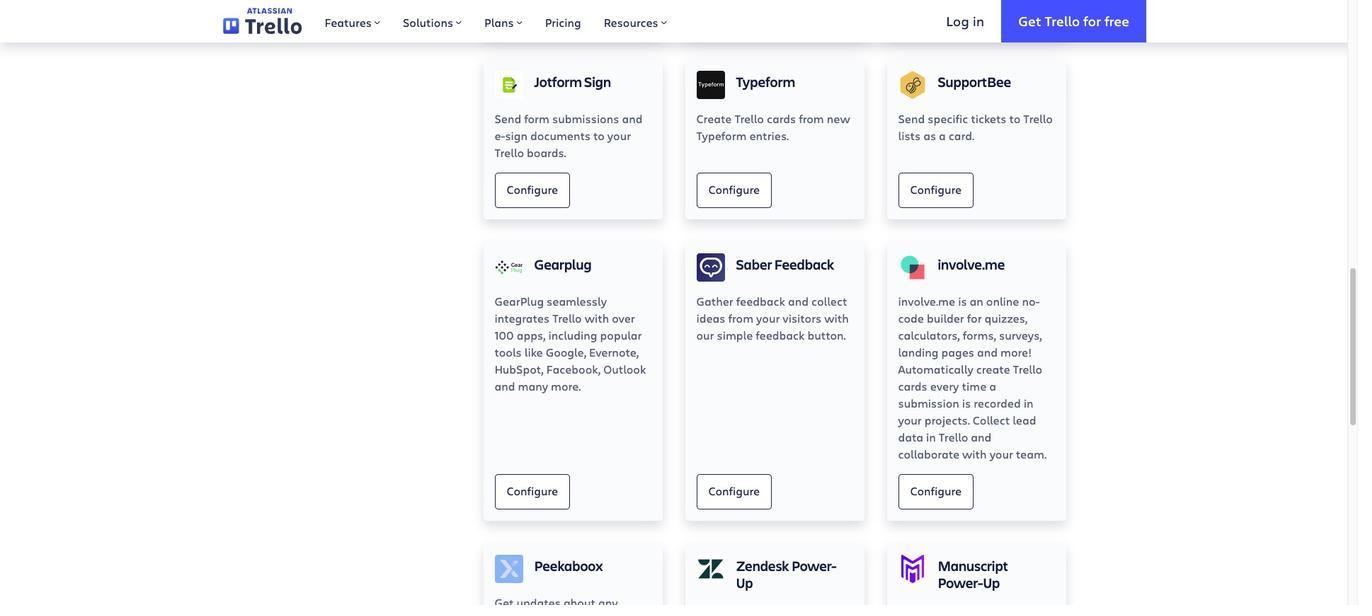 Task type: describe. For each thing, give the bounding box(es) containing it.
0 vertical spatial in
[[973, 12, 985, 29]]

with inside 'gearplug seamlessly integrates trello with over 100 apps, including popular tools like google, evernote, hubspot, facebook, outlook and many more.'
[[585, 311, 609, 326]]

your up data
[[898, 413, 922, 428]]

solutions
[[403, 15, 453, 30]]

team.
[[1016, 447, 1047, 462]]

and up create
[[977, 345, 998, 360]]

recorded
[[974, 396, 1021, 411]]

jotform sign
[[534, 72, 611, 91]]

trello right get on the right top of the page
[[1045, 12, 1080, 29]]

configure for saber feedback
[[709, 484, 760, 499]]

collect
[[812, 294, 847, 309]]

pricing
[[545, 15, 581, 30]]

evernote,
[[589, 345, 639, 360]]

lead
[[1013, 413, 1037, 428]]

visitors
[[783, 311, 822, 326]]

tools
[[495, 345, 522, 360]]

our
[[697, 328, 714, 343]]

gather
[[697, 294, 734, 309]]

lists
[[898, 128, 921, 143]]

resources button
[[593, 0, 678, 42]]

0 horizontal spatial in
[[926, 430, 936, 445]]

send for supportbee
[[898, 111, 925, 126]]

atlassian trello image
[[223, 8, 302, 35]]

typeform inside "create trello cards from new typeform entries."
[[697, 128, 747, 143]]

learn about trello for developers link
[[287, 6, 419, 18]]

trello inside "create trello cards from new typeform entries."
[[735, 111, 764, 126]]

including
[[549, 328, 597, 343]]

google,
[[546, 345, 586, 360]]

gearplug
[[495, 294, 544, 309]]

an
[[970, 294, 984, 309]]

pages
[[942, 345, 975, 360]]

configure link for typeform
[[697, 173, 772, 208]]

your inside gather feedback and collect ideas from your visitors with our simple feedback button.
[[757, 311, 780, 326]]

trello inside 'gearplug seamlessly integrates trello with over 100 apps, including popular tools like google, evernote, hubspot, facebook, outlook and many more.'
[[553, 311, 582, 326]]

send form submissions and e-sign documents to your trello boards.
[[495, 111, 643, 160]]

create
[[697, 111, 732, 126]]

collaborate
[[898, 447, 960, 462]]

your inside send form submissions and e-sign documents to your trello boards.
[[608, 128, 631, 143]]

collect
[[973, 413, 1010, 428]]

configure link for gearplug
[[495, 475, 570, 510]]

time
[[962, 379, 987, 394]]

data
[[898, 430, 924, 445]]

sign
[[505, 128, 528, 143]]

outlook
[[604, 362, 646, 377]]

facebook,
[[547, 362, 601, 377]]

configure link for saber feedback
[[697, 475, 772, 510]]

with inside gather feedback and collect ideas from your visitors with our simple feedback button.
[[825, 311, 849, 326]]

sign
[[584, 72, 611, 91]]

and inside 'gearplug seamlessly integrates trello with over 100 apps, including popular tools like google, evernote, hubspot, facebook, outlook and many more.'
[[495, 379, 515, 394]]

involve.me for involve.me
[[938, 255, 1005, 274]]

developers
[[375, 6, 419, 18]]

and down the collect
[[971, 430, 992, 445]]

hubspot,
[[495, 362, 544, 377]]

2 horizontal spatial for
[[1084, 12, 1101, 29]]

surveys,
[[999, 328, 1042, 343]]

send for jotform sign
[[495, 111, 521, 126]]

pricing link
[[534, 0, 593, 42]]

zendesk power- up
[[736, 557, 837, 593]]

involve.me is an online no- code builder for quizzes, calculators, forms, surveys, landing pages and more! automatically create trello cards every time a submission is recorded in your projects. collect lead data in trello and collaborate with your team.
[[898, 294, 1047, 462]]

power- for manuscript power-up
[[938, 574, 983, 593]]

2 horizontal spatial in
[[1024, 396, 1034, 411]]

trello inside send form submissions and e-sign documents to your trello boards.
[[495, 145, 524, 160]]

specific
[[928, 111, 968, 126]]

features button
[[313, 0, 392, 42]]

jotform
[[534, 72, 582, 91]]

to inside send form submissions and e-sign documents to your trello boards.
[[594, 128, 605, 143]]

projects.
[[925, 413, 970, 428]]

saber
[[736, 255, 772, 274]]

cards inside "create trello cards from new typeform entries."
[[767, 111, 796, 126]]

integrates
[[495, 311, 550, 326]]

no-
[[1022, 294, 1040, 309]]

form
[[524, 111, 550, 126]]

builder
[[927, 311, 965, 326]]

seamlessly
[[547, 294, 607, 309]]

trello right the about
[[338, 6, 360, 18]]

boards.
[[527, 145, 566, 160]]

feedback
[[775, 255, 835, 274]]

code
[[898, 311, 924, 326]]

submission
[[898, 396, 960, 411]]

features
[[325, 15, 372, 30]]

get
[[1019, 12, 1042, 29]]

0 vertical spatial typeform
[[736, 72, 795, 91]]

popular
[[600, 328, 642, 343]]

cards inside involve.me is an online no- code builder for quizzes, calculators, forms, surveys, landing pages and more! automatically create trello cards every time a submission is recorded in your projects. collect lead data in trello and collaborate with your team.
[[898, 379, 928, 394]]

create
[[977, 362, 1010, 377]]

resources
[[604, 15, 659, 30]]

log
[[947, 12, 970, 29]]

tickets
[[971, 111, 1007, 126]]



Task type: locate. For each thing, give the bounding box(es) containing it.
send
[[495, 111, 521, 126], [898, 111, 925, 126]]

configure for typeform
[[709, 182, 760, 197]]

zendesk
[[736, 557, 789, 576]]

get trello for free
[[1019, 12, 1130, 29]]

and right the submissions
[[622, 111, 643, 126]]

configure link
[[495, 173, 570, 208], [697, 173, 772, 208], [898, 173, 974, 208], [495, 475, 570, 510], [697, 475, 772, 510], [898, 475, 974, 510]]

gearplug seamlessly integrates trello with over 100 apps, including popular tools like google, evernote, hubspot, facebook, outlook and many more.
[[495, 294, 646, 394]]

for left developers
[[362, 6, 373, 18]]

configure link for supportbee
[[898, 173, 974, 208]]

0 horizontal spatial for
[[362, 6, 373, 18]]

entries.
[[750, 128, 789, 143]]

trello down more!
[[1013, 362, 1043, 377]]

2 vertical spatial in
[[926, 430, 936, 445]]

every
[[931, 379, 959, 394]]

as
[[924, 128, 936, 143]]

1 horizontal spatial from
[[799, 111, 824, 126]]

for left free
[[1084, 12, 1101, 29]]

learn about trello for developers
[[287, 6, 419, 18]]

up for zendesk
[[736, 574, 753, 593]]

from inside gather feedback and collect ideas from your visitors with our simple feedback button.
[[729, 311, 754, 326]]

up inside zendesk power- up
[[736, 574, 753, 593]]

to
[[1010, 111, 1021, 126], [594, 128, 605, 143]]

learn
[[287, 6, 310, 18]]

up
[[736, 574, 753, 593], [983, 574, 1000, 593]]

your down the submissions
[[608, 128, 631, 143]]

involve.me up code
[[898, 294, 956, 309]]

plans
[[485, 15, 514, 30]]

supportbee
[[938, 72, 1012, 91]]

send specific tickets to trello lists as a card.
[[898, 111, 1053, 143]]

automatically
[[898, 362, 974, 377]]

configure for gearplug
[[507, 484, 558, 499]]

cards up the submission
[[898, 379, 928, 394]]

involve.me
[[938, 255, 1005, 274], [898, 294, 956, 309]]

trello down the projects.
[[939, 430, 968, 445]]

about
[[312, 6, 336, 18]]

0 vertical spatial a
[[939, 128, 946, 143]]

feedback
[[736, 294, 786, 309], [756, 328, 805, 343]]

and inside send form submissions and e-sign documents to your trello boards.
[[622, 111, 643, 126]]

plans button
[[473, 0, 534, 42]]

is down time
[[962, 396, 971, 411]]

more.
[[551, 379, 581, 394]]

2 up from the left
[[983, 574, 1000, 593]]

0 vertical spatial from
[[799, 111, 824, 126]]

and inside gather feedback and collect ideas from your visitors with our simple feedback button.
[[788, 294, 809, 309]]

1 vertical spatial is
[[962, 396, 971, 411]]

configure
[[507, 182, 558, 197], [709, 182, 760, 197], [911, 182, 962, 197], [507, 484, 558, 499], [709, 484, 760, 499], [911, 484, 962, 499]]

card.
[[949, 128, 975, 143]]

0 horizontal spatial to
[[594, 128, 605, 143]]

to right tickets in the right of the page
[[1010, 111, 1021, 126]]

from
[[799, 111, 824, 126], [729, 311, 754, 326]]

power- inside manuscript power-up
[[938, 574, 983, 593]]

1 vertical spatial cards
[[898, 379, 928, 394]]

forms,
[[963, 328, 997, 343]]

configure link for jotform sign
[[495, 173, 570, 208]]

quizzes,
[[985, 311, 1028, 326]]

100
[[495, 328, 514, 343]]

log in link
[[930, 0, 1002, 42]]

peekaboox
[[534, 557, 603, 576]]

0 horizontal spatial with
[[585, 311, 609, 326]]

a inside involve.me is an online no- code builder for quizzes, calculators, forms, surveys, landing pages and more! automatically create trello cards every time a submission is recorded in your projects. collect lead data in trello and collaborate with your team.
[[990, 379, 997, 394]]

0 horizontal spatial power-
[[792, 557, 837, 576]]

involve.me for involve.me is an online no- code builder for quizzes, calculators, forms, surveys, landing pages and more! automatically create trello cards every time a submission is recorded in your projects. collect lead data in trello and collaborate with your team.
[[898, 294, 956, 309]]

1 vertical spatial in
[[1024, 396, 1034, 411]]

0 horizontal spatial cards
[[767, 111, 796, 126]]

your left team.
[[990, 447, 1013, 462]]

in up "collaborate"
[[926, 430, 936, 445]]

1 vertical spatial typeform
[[697, 128, 747, 143]]

1 vertical spatial to
[[594, 128, 605, 143]]

configure for involve.me
[[911, 484, 962, 499]]

in right log
[[973, 12, 985, 29]]

submissions
[[552, 111, 619, 126]]

for down an
[[967, 311, 982, 326]]

e-
[[495, 128, 505, 143]]

feedback down visitors
[[756, 328, 805, 343]]

with down seamlessly
[[585, 311, 609, 326]]

send inside send specific tickets to trello lists as a card.
[[898, 111, 925, 126]]

send inside send form submissions and e-sign documents to your trello boards.
[[495, 111, 521, 126]]

with inside involve.me is an online no- code builder for quizzes, calculators, forms, surveys, landing pages and more! automatically create trello cards every time a submission is recorded in your projects. collect lead data in trello and collaborate with your team.
[[963, 447, 987, 462]]

solutions button
[[392, 0, 473, 42]]

trello down the sign
[[495, 145, 524, 160]]

1 horizontal spatial power-
[[938, 574, 983, 593]]

simple
[[717, 328, 753, 343]]

new
[[827, 111, 850, 126]]

0 horizontal spatial a
[[939, 128, 946, 143]]

documents
[[531, 128, 591, 143]]

1 horizontal spatial with
[[825, 311, 849, 326]]

power- for zendesk power- up
[[792, 557, 837, 576]]

free
[[1105, 12, 1130, 29]]

and
[[622, 111, 643, 126], [788, 294, 809, 309], [977, 345, 998, 360], [495, 379, 515, 394], [971, 430, 992, 445]]

from up the simple
[[729, 311, 754, 326]]

and up visitors
[[788, 294, 809, 309]]

trello right tickets in the right of the page
[[1024, 111, 1053, 126]]

your
[[608, 128, 631, 143], [757, 311, 780, 326], [898, 413, 922, 428], [990, 447, 1013, 462]]

up for manuscript
[[983, 574, 1000, 593]]

in
[[973, 12, 985, 29], [1024, 396, 1034, 411], [926, 430, 936, 445]]

1 vertical spatial feedback
[[756, 328, 805, 343]]

send up e-
[[495, 111, 521, 126]]

1 vertical spatial from
[[729, 311, 754, 326]]

with
[[585, 311, 609, 326], [825, 311, 849, 326], [963, 447, 987, 462]]

to down the submissions
[[594, 128, 605, 143]]

0 vertical spatial involve.me
[[938, 255, 1005, 274]]

1 horizontal spatial in
[[973, 12, 985, 29]]

create trello cards from new typeform entries.
[[697, 111, 850, 143]]

from left new
[[799, 111, 824, 126]]

a inside send specific tickets to trello lists as a card.
[[939, 128, 946, 143]]

ideas
[[697, 311, 726, 326]]

trello up including
[[553, 311, 582, 326]]

0 horizontal spatial from
[[729, 311, 754, 326]]

online
[[987, 294, 1020, 309]]

0 vertical spatial is
[[958, 294, 967, 309]]

1 send from the left
[[495, 111, 521, 126]]

landing
[[898, 345, 939, 360]]

2 horizontal spatial with
[[963, 447, 987, 462]]

involve.me up an
[[938, 255, 1005, 274]]

your left visitors
[[757, 311, 780, 326]]

feedback down the saber
[[736, 294, 786, 309]]

over
[[612, 311, 635, 326]]

0 vertical spatial cards
[[767, 111, 796, 126]]

0 vertical spatial feedback
[[736, 294, 786, 309]]

and down hubspot,
[[495, 379, 515, 394]]

log in
[[947, 12, 985, 29]]

1 horizontal spatial to
[[1010, 111, 1021, 126]]

a down create
[[990, 379, 997, 394]]

send up 'lists'
[[898, 111, 925, 126]]

manuscript
[[938, 557, 1009, 576]]

configure for supportbee
[[911, 182, 962, 197]]

typeform up "create trello cards from new typeform entries." on the right top of the page
[[736, 72, 795, 91]]

power-
[[792, 557, 837, 576], [938, 574, 983, 593]]

a right as
[[939, 128, 946, 143]]

typeform
[[736, 72, 795, 91], [697, 128, 747, 143]]

1 horizontal spatial up
[[983, 574, 1000, 593]]

with down collect
[[825, 311, 849, 326]]

for inside involve.me is an online no- code builder for quizzes, calculators, forms, surveys, landing pages and more! automatically create trello cards every time a submission is recorded in your projects. collect lead data in trello and collaborate with your team.
[[967, 311, 982, 326]]

button.
[[808, 328, 846, 343]]

0 horizontal spatial up
[[736, 574, 753, 593]]

gather feedback and collect ideas from your visitors with our simple feedback button.
[[697, 294, 849, 343]]

with down the collect
[[963, 447, 987, 462]]

1 vertical spatial a
[[990, 379, 997, 394]]

calculators,
[[898, 328, 960, 343]]

typeform down create
[[697, 128, 747, 143]]

saber feedback
[[736, 255, 835, 274]]

in up 'lead'
[[1024, 396, 1034, 411]]

up inside manuscript power-up
[[983, 574, 1000, 593]]

to inside send specific tickets to trello lists as a card.
[[1010, 111, 1021, 126]]

0 horizontal spatial send
[[495, 111, 521, 126]]

manuscript power-up
[[938, 557, 1009, 593]]

1 up from the left
[[736, 574, 753, 593]]

trello up the entries.
[[735, 111, 764, 126]]

gearplug
[[534, 255, 592, 274]]

1 vertical spatial involve.me
[[898, 294, 956, 309]]

involve.me inside involve.me is an online no- code builder for quizzes, calculators, forms, surveys, landing pages and more! automatically create trello cards every time a submission is recorded in your projects. collect lead data in trello and collaborate with your team.
[[898, 294, 956, 309]]

get trello for free link
[[1002, 0, 1147, 42]]

cards up the entries.
[[767, 111, 796, 126]]

1 horizontal spatial a
[[990, 379, 997, 394]]

1 horizontal spatial for
[[967, 311, 982, 326]]

trello
[[338, 6, 360, 18], [1045, 12, 1080, 29], [735, 111, 764, 126], [1024, 111, 1053, 126], [495, 145, 524, 160], [553, 311, 582, 326], [1013, 362, 1043, 377], [939, 430, 968, 445]]

is left an
[[958, 294, 967, 309]]

1 horizontal spatial send
[[898, 111, 925, 126]]

1 horizontal spatial cards
[[898, 379, 928, 394]]

configure for jotform sign
[[507, 182, 558, 197]]

cards
[[767, 111, 796, 126], [898, 379, 928, 394]]

trello inside send specific tickets to trello lists as a card.
[[1024, 111, 1053, 126]]

0 vertical spatial to
[[1010, 111, 1021, 126]]

apps,
[[517, 328, 546, 343]]

like
[[525, 345, 543, 360]]

2 send from the left
[[898, 111, 925, 126]]

configure link for involve.me
[[898, 475, 974, 510]]

from inside "create trello cards from new typeform entries."
[[799, 111, 824, 126]]

many
[[518, 379, 548, 394]]

power- inside zendesk power- up
[[792, 557, 837, 576]]



Task type: vqa. For each thing, say whether or not it's contained in the screenshot.
the bottommost "is"
yes



